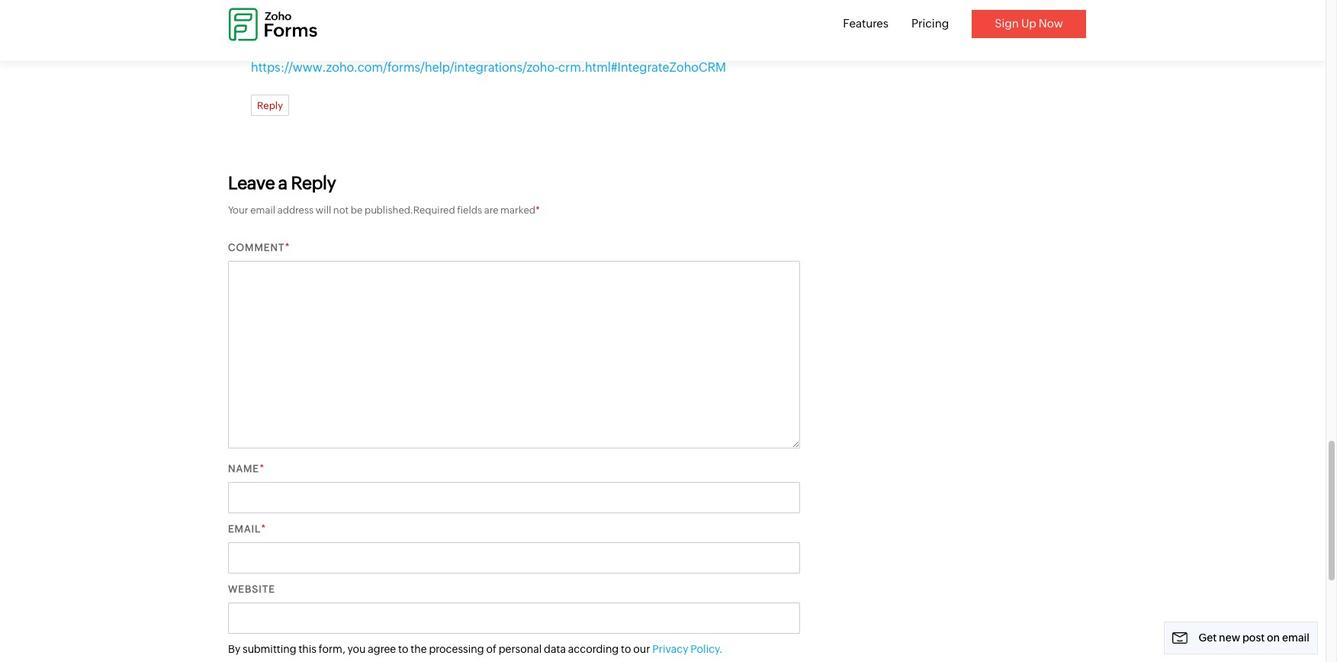 Task type: locate. For each thing, give the bounding box(es) containing it.
by submitting this form, you agree to the processing of personal data according to our privacy policy.
[[228, 643, 723, 655]]

not
[[333, 205, 349, 216]]

does
[[412, 41, 440, 55]]

1 horizontal spatial email
[[1282, 632, 1310, 644]]

you
[[348, 643, 366, 655]]

reply down hello
[[257, 100, 283, 112]]

* for comment *
[[285, 241, 290, 253]]

* down address
[[285, 241, 290, 253]]

1 zoho from the left
[[342, 41, 371, 55]]

1 horizontal spatial zoho
[[523, 41, 553, 55]]

https://www.zoho.com/forms/help/integrations/zoho-
[[251, 60, 559, 75]]

* up email *
[[259, 462, 264, 475]]

will
[[316, 205, 331, 216]]

leave
[[228, 173, 275, 193]]

email right your
[[250, 205, 275, 216]]

10:54
[[382, 3, 408, 15]]

leave a reply
[[228, 173, 336, 193]]

february
[[292, 3, 334, 15]]

zoho right yes,
[[342, 41, 371, 55]]

zoho right the with
[[523, 41, 553, 55]]

get
[[1199, 632, 1217, 644]]

hello dave. yes, zoho forms does integrate with zoho crm. https://www.zoho.com/forms/help/integrations/zoho-crm.html#integratezohocrm
[[251, 41, 726, 75]]

to
[[398, 643, 409, 655], [621, 643, 631, 655]]

get new post on email
[[1199, 632, 1310, 644]]

1 vertical spatial reply
[[291, 173, 336, 193]]

forms
[[374, 41, 409, 55]]

0 horizontal spatial email
[[250, 205, 275, 216]]

1 horizontal spatial to
[[621, 643, 631, 655]]

0 horizontal spatial reply
[[257, 100, 283, 112]]

to left the
[[398, 643, 409, 655]]

required
[[413, 205, 455, 216]]

submitting
[[243, 643, 296, 655]]

reply
[[257, 100, 283, 112], [291, 173, 336, 193]]

1 horizontal spatial reply
[[291, 173, 336, 193]]

email *
[[228, 523, 266, 535]]

address
[[277, 205, 314, 216]]

dave.
[[283, 41, 315, 55]]

privacy
[[653, 643, 689, 655]]

reply link
[[251, 95, 289, 116]]

data
[[544, 643, 566, 655]]

name *
[[228, 462, 264, 475]]

Website text field
[[228, 603, 800, 634]]

pm
[[410, 3, 425, 15]]

sign up now link
[[972, 10, 1086, 38]]

https://www.zoho.com/forms/help/integrations/zoho-crm.html#integratezohocrm link
[[251, 60, 726, 75]]

* up 'website'
[[261, 523, 266, 535]]

Comment text field
[[228, 261, 800, 449]]

february 4, 2018 at 10:54 pm
[[292, 3, 425, 15]]

at
[[371, 3, 380, 15]]

name
[[228, 463, 259, 475]]

to left "our"
[[621, 643, 631, 655]]

reply up will
[[291, 173, 336, 193]]

comment *
[[228, 241, 290, 253]]

email
[[250, 205, 275, 216], [1282, 632, 1310, 644]]

Name text field
[[228, 482, 800, 514]]

sign up now
[[995, 17, 1064, 30]]

0 vertical spatial reply
[[257, 100, 283, 112]]

zoho
[[342, 41, 371, 55], [523, 41, 553, 55]]

0 horizontal spatial to
[[398, 643, 409, 655]]

features
[[843, 17, 889, 30]]

0 horizontal spatial zoho
[[342, 41, 371, 55]]

email right on
[[1282, 632, 1310, 644]]

*
[[536, 205, 540, 216], [285, 241, 290, 253], [259, 462, 264, 475], [261, 523, 266, 535]]



Task type: vqa. For each thing, say whether or not it's contained in the screenshot.
bottom Reena
no



Task type: describe. For each thing, give the bounding box(es) containing it.
crm.html#integratezohocrm
[[559, 60, 726, 75]]

1 vertical spatial email
[[1282, 632, 1310, 644]]

0 vertical spatial email
[[250, 205, 275, 216]]

2 to from the left
[[621, 643, 631, 655]]

1 to from the left
[[398, 643, 409, 655]]

yes,
[[318, 41, 339, 55]]

sign
[[995, 17, 1019, 30]]

your email address will not be published. required fields are marked *
[[228, 205, 540, 216]]

up
[[1021, 17, 1037, 30]]

Email email field
[[228, 543, 800, 574]]

by
[[228, 643, 241, 655]]

hello
[[251, 41, 280, 55]]

4,
[[336, 3, 344, 15]]

our
[[633, 643, 650, 655]]

2018
[[346, 3, 369, 15]]

processing
[[429, 643, 484, 655]]

privacy policy. link
[[653, 643, 723, 655]]

be
[[351, 205, 363, 216]]

policy.
[[691, 643, 723, 655]]

a
[[278, 173, 288, 193]]

integrate
[[442, 41, 494, 55]]

email
[[228, 523, 261, 535]]

according
[[568, 643, 619, 655]]

pricing
[[912, 17, 949, 30]]

the
[[411, 643, 427, 655]]

post
[[1243, 632, 1265, 644]]

published.
[[365, 205, 413, 216]]

with
[[496, 41, 521, 55]]

form,
[[319, 643, 345, 655]]

agree
[[368, 643, 396, 655]]

features link
[[843, 17, 889, 30]]

now
[[1039, 17, 1064, 30]]

new
[[1219, 632, 1241, 644]]

of
[[486, 643, 497, 655]]

comment
[[228, 242, 285, 253]]

your
[[228, 205, 248, 216]]

fields
[[457, 205, 482, 216]]

* for email *
[[261, 523, 266, 535]]

* for name *
[[259, 462, 264, 475]]

this
[[299, 643, 317, 655]]

crm.
[[555, 41, 587, 55]]

* right are
[[536, 205, 540, 216]]

marked
[[501, 205, 536, 216]]

2 zoho from the left
[[523, 41, 553, 55]]

personal
[[499, 643, 542, 655]]

pricing link
[[912, 17, 949, 30]]

on
[[1267, 632, 1280, 644]]

website
[[228, 584, 275, 595]]

are
[[484, 205, 499, 216]]



